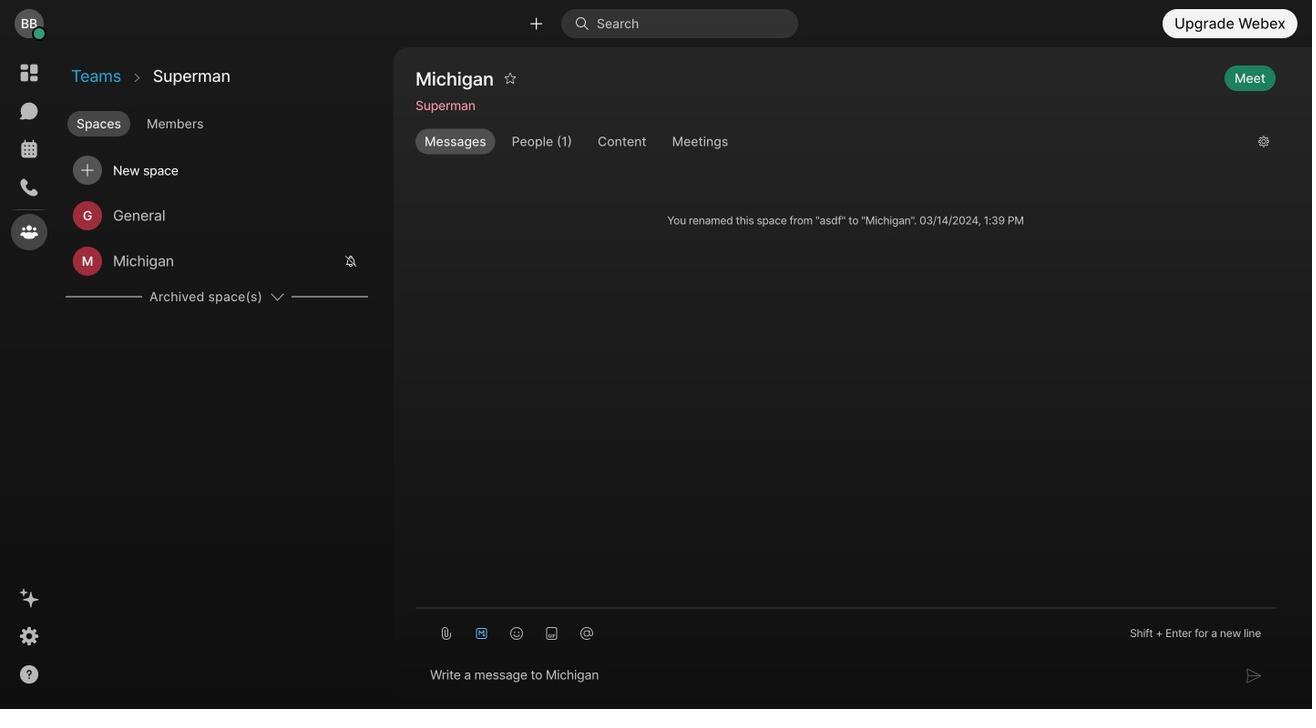 Task type: describe. For each thing, give the bounding box(es) containing it.
message composer toolbar element
[[416, 609, 1276, 652]]

webex tab list
[[11, 55, 47, 251]]

notifications are muted for this space image
[[344, 255, 357, 268]]

michigan, notifications are muted for this space list item
[[66, 239, 368, 284]]



Task type: vqa. For each thing, say whether or not it's contained in the screenshot.
the Welcome Space list item
no



Task type: locate. For each thing, give the bounding box(es) containing it.
general list item
[[66, 193, 368, 239]]

navigation
[[0, 47, 58, 710]]

tab list
[[64, 104, 392, 139]]

arrow down_16 image
[[270, 290, 284, 304]]

list item
[[66, 148, 368, 193]]

group
[[416, 129, 1244, 154]]



